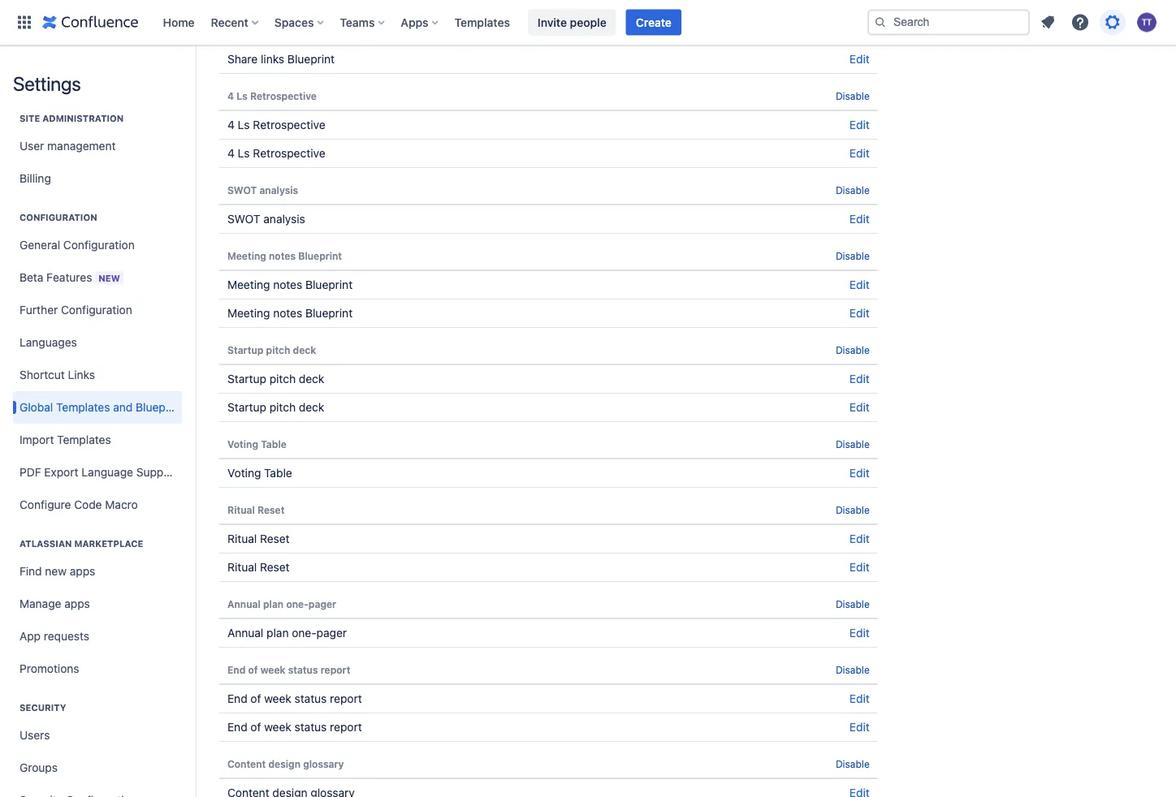Task type: vqa. For each thing, say whether or not it's contained in the screenshot.
15th Edit link from the bottom of the page
yes



Task type: locate. For each thing, give the bounding box(es) containing it.
2 end of week status report from the top
[[227, 693, 362, 706]]

2 swot analysis from the top
[[227, 212, 305, 226]]

meeting notes blueprint for 9th "edit" link from the bottom
[[227, 307, 353, 320]]

3 end of week status report from the top
[[227, 721, 362, 734]]

6 edit from the top
[[850, 278, 870, 292]]

blueprint for 9th "edit" link from the bottom
[[305, 307, 353, 320]]

0 vertical spatial startup
[[227, 344, 263, 356]]

1 vertical spatial end
[[227, 693, 247, 706]]

1 vertical spatial share links blueprint
[[227, 52, 335, 66]]

disable for week
[[836, 664, 870, 676]]

0 vertical spatial analysis
[[259, 184, 298, 196]]

1 vertical spatial annual
[[227, 627, 263, 640]]

2 vertical spatial ls
[[238, 147, 250, 160]]

teams button
[[335, 9, 391, 35]]

site administration
[[19, 113, 124, 124]]

1 vertical spatial voting
[[227, 467, 261, 480]]

2 disable link from the top
[[836, 184, 870, 196]]

1 vertical spatial swot analysis
[[227, 212, 305, 226]]

2 4 ls retrospective from the top
[[227, 118, 325, 132]]

1 vertical spatial ls
[[238, 118, 250, 132]]

1 vertical spatial 4
[[227, 118, 235, 132]]

8 disable from the top
[[836, 664, 870, 676]]

1 vertical spatial swot
[[227, 212, 260, 226]]

configuration inside further configuration link
[[61, 303, 132, 317]]

edit
[[850, 24, 870, 37], [850, 52, 870, 66], [850, 118, 870, 132], [850, 147, 870, 160], [850, 212, 870, 226], [850, 278, 870, 292], [850, 307, 870, 320], [850, 372, 870, 386], [850, 401, 870, 414], [850, 467, 870, 480], [850, 532, 870, 546], [850, 561, 870, 574], [850, 627, 870, 640], [850, 693, 870, 706], [850, 721, 870, 734]]

disable link for one-
[[836, 599, 870, 610]]

2 vertical spatial meeting
[[227, 307, 270, 320]]

import templates link
[[13, 424, 182, 457]]

your profile and preferences image
[[1137, 13, 1157, 32]]

voting table for disable
[[227, 439, 287, 450]]

1 vertical spatial voting table
[[227, 467, 292, 480]]

1 vertical spatial ritual
[[227, 532, 257, 546]]

0 vertical spatial week
[[261, 664, 285, 676]]

settings icon image
[[1103, 13, 1123, 32]]

0 vertical spatial apps
[[70, 565, 95, 578]]

annual for disable
[[227, 599, 261, 610]]

support
[[136, 466, 178, 479]]

templates right apps 'popup button'
[[455, 15, 510, 29]]

2 end from the top
[[227, 693, 247, 706]]

blueprint
[[287, 24, 335, 37], [287, 52, 335, 66], [298, 250, 342, 262], [305, 278, 353, 292], [305, 307, 353, 320]]

disable link
[[836, 90, 870, 102], [836, 184, 870, 196], [836, 250, 870, 262], [836, 344, 870, 356], [836, 439, 870, 450], [836, 504, 870, 516], [836, 599, 870, 610], [836, 664, 870, 676], [836, 759, 870, 770]]

site
[[19, 113, 40, 124]]

deck
[[293, 344, 316, 356], [299, 372, 324, 386], [299, 401, 324, 414]]

1 4 from the top
[[227, 90, 234, 102]]

security group
[[13, 686, 182, 798]]

0 vertical spatial swot
[[227, 184, 257, 196]]

3 4 from the top
[[227, 147, 235, 160]]

2 vertical spatial templates
[[57, 433, 111, 447]]

app
[[19, 630, 41, 643]]

14 edit from the top
[[850, 693, 870, 706]]

share left spaces
[[227, 24, 258, 37]]

1 vertical spatial pitch
[[269, 372, 296, 386]]

0 vertical spatial templates
[[455, 15, 510, 29]]

groups
[[19, 762, 58, 775]]

1 vertical spatial report
[[330, 693, 362, 706]]

end for 2nd "edit" link from the bottom
[[227, 693, 247, 706]]

9 edit from the top
[[850, 401, 870, 414]]

2 links from the top
[[261, 52, 284, 66]]

3 end from the top
[[227, 721, 247, 734]]

templates inside templates "link"
[[455, 15, 510, 29]]

invite people button
[[528, 9, 616, 35]]

home link
[[158, 9, 199, 35]]

help icon image
[[1071, 13, 1090, 32]]

confluence image
[[42, 13, 139, 32], [42, 13, 139, 32]]

0 vertical spatial ritual
[[227, 504, 255, 516]]

1 vertical spatial startup pitch deck
[[227, 372, 324, 386]]

0 vertical spatial meeting
[[227, 250, 266, 262]]

8 edit from the top
[[850, 372, 870, 386]]

15 edit from the top
[[850, 721, 870, 734]]

voting table for edit
[[227, 467, 292, 480]]

links
[[68, 368, 95, 382]]

requests
[[44, 630, 89, 643]]

12 edit from the top
[[850, 561, 870, 574]]

13 edit from the top
[[850, 627, 870, 640]]

edit for 10th "edit" link
[[850, 467, 870, 480]]

0 vertical spatial pitch
[[266, 344, 290, 356]]

0 vertical spatial 4 ls retrospective
[[227, 90, 317, 102]]

2 vertical spatial end
[[227, 721, 247, 734]]

templates inside global templates and blueprints link
[[56, 401, 110, 414]]

2 vertical spatial end of week status report
[[227, 721, 362, 734]]

1 annual from the top
[[227, 599, 261, 610]]

meeting notes blueprint
[[227, 250, 342, 262], [227, 278, 353, 292], [227, 307, 353, 320]]

2 vertical spatial startup pitch deck
[[227, 401, 324, 414]]

10 edit link from the top
[[850, 467, 870, 480]]

one- for disable
[[286, 599, 309, 610]]

beta
[[19, 271, 43, 284]]

3 ritual from the top
[[227, 561, 257, 574]]

4 for 4th "edit" link from the top
[[227, 147, 235, 160]]

3 edit from the top
[[850, 118, 870, 132]]

voting
[[227, 439, 258, 450], [227, 467, 261, 480]]

2 vertical spatial week
[[264, 721, 291, 734]]

ls
[[237, 90, 248, 102], [238, 118, 250, 132], [238, 147, 250, 160]]

disable for blueprint
[[836, 250, 870, 262]]

users
[[19, 729, 50, 742]]

home
[[163, 15, 195, 29]]

1 swot analysis from the top
[[227, 184, 298, 196]]

0 vertical spatial table
[[261, 439, 287, 450]]

5 disable from the top
[[836, 439, 870, 450]]

blueprints
[[136, 401, 189, 414]]

apps
[[70, 565, 95, 578], [64, 597, 90, 611]]

disable link for week
[[836, 664, 870, 676]]

configuration for further
[[61, 303, 132, 317]]

2 ritual from the top
[[227, 532, 257, 546]]

meeting notes blueprint for sixth "edit" link
[[227, 278, 353, 292]]

status
[[288, 664, 318, 676], [295, 693, 327, 706], [295, 721, 327, 734]]

people
[[570, 15, 607, 29]]

plan
[[263, 599, 284, 610], [267, 627, 289, 640]]

0 vertical spatial annual plan one-pager
[[227, 599, 336, 610]]

spaces
[[274, 15, 314, 29]]

import templates
[[19, 433, 111, 447]]

swot analysis
[[227, 184, 298, 196], [227, 212, 305, 226]]

pager
[[309, 599, 336, 610], [317, 627, 347, 640]]

one-
[[286, 599, 309, 610], [292, 627, 317, 640]]

0 vertical spatial 4
[[227, 90, 234, 102]]

1 vertical spatial startup
[[227, 372, 266, 386]]

end
[[227, 664, 246, 676], [227, 693, 247, 706], [227, 721, 247, 734]]

ritual for fifth "edit" link from the bottom of the page
[[227, 532, 257, 546]]

ritual reset
[[227, 504, 285, 516], [227, 532, 290, 546], [227, 561, 290, 574]]

2 vertical spatial of
[[251, 721, 261, 734]]

2 vertical spatial report
[[330, 721, 362, 734]]

edit for 15th "edit" link
[[850, 721, 870, 734]]

7 edit from the top
[[850, 307, 870, 320]]

2 edit from the top
[[850, 52, 870, 66]]

2 startup from the top
[[227, 372, 266, 386]]

end of week status report for 15th "edit" link
[[227, 721, 362, 734]]

0 vertical spatial share
[[227, 24, 258, 37]]

share
[[227, 24, 258, 37], [227, 52, 258, 66]]

apps up requests on the bottom of page
[[64, 597, 90, 611]]

2 ritual reset from the top
[[227, 532, 290, 546]]

5 edit link from the top
[[850, 212, 870, 226]]

0 vertical spatial annual
[[227, 599, 261, 610]]

global templates and blueprints
[[19, 401, 189, 414]]

table for edit
[[264, 467, 292, 480]]

0 vertical spatial meeting notes blueprint
[[227, 250, 342, 262]]

0 vertical spatial status
[[288, 664, 318, 676]]

1 vertical spatial annual plan one-pager
[[227, 627, 347, 640]]

pitch
[[266, 344, 290, 356], [269, 372, 296, 386], [269, 401, 296, 414]]

2 vertical spatial deck
[[299, 401, 324, 414]]

global
[[19, 401, 53, 414]]

1 swot from the top
[[227, 184, 257, 196]]

templates up pdf export language support link
[[57, 433, 111, 447]]

0 vertical spatial share links blueprint
[[227, 24, 335, 37]]

share links blueprint
[[227, 24, 335, 37], [227, 52, 335, 66]]

content
[[227, 759, 266, 770]]

configuration inside general configuration link
[[63, 238, 135, 252]]

2 voting table from the top
[[227, 467, 292, 480]]

analysis for edit
[[263, 212, 305, 226]]

language
[[82, 466, 133, 479]]

configuration
[[19, 212, 97, 223], [63, 238, 135, 252], [61, 303, 132, 317]]

0 vertical spatial end of week status report
[[227, 664, 350, 676]]

2 share links blueprint from the top
[[227, 52, 335, 66]]

1 vertical spatial configuration
[[63, 238, 135, 252]]

annual
[[227, 599, 261, 610], [227, 627, 263, 640]]

2 vertical spatial configuration
[[61, 303, 132, 317]]

annual plan one-pager
[[227, 599, 336, 610], [227, 627, 347, 640]]

1 vertical spatial analysis
[[263, 212, 305, 226]]

content design glossary
[[227, 759, 344, 770]]

9 disable from the top
[[836, 759, 870, 770]]

users link
[[13, 720, 182, 752]]

0 vertical spatial ritual reset
[[227, 504, 285, 516]]

1 vertical spatial reset
[[260, 532, 290, 546]]

1 vertical spatial templates
[[56, 401, 110, 414]]

edit for 2nd "edit" link from the bottom
[[850, 693, 870, 706]]

1 vertical spatial end of week status report
[[227, 693, 362, 706]]

1 meeting notes blueprint from the top
[[227, 250, 342, 262]]

deck for ninth "edit" link from the top of the page
[[299, 401, 324, 414]]

2 annual plan one-pager from the top
[[227, 627, 347, 640]]

ls for 4th "edit" link from the top
[[238, 147, 250, 160]]

1 voting table from the top
[[227, 439, 287, 450]]

spaces button
[[270, 9, 330, 35]]

share links blueprint down spaces
[[227, 52, 335, 66]]

3 meeting notes blueprint from the top
[[227, 307, 353, 320]]

2 vertical spatial 4
[[227, 147, 235, 160]]

recent
[[211, 15, 248, 29]]

1 disable link from the top
[[836, 90, 870, 102]]

1 vertical spatial deck
[[299, 372, 324, 386]]

0 vertical spatial end
[[227, 664, 246, 676]]

11 edit from the top
[[850, 532, 870, 546]]

plan for disable
[[263, 599, 284, 610]]

4 ls retrospective
[[227, 90, 317, 102], [227, 118, 325, 132], [227, 147, 325, 160]]

configure code macro link
[[13, 489, 182, 522]]

1 vertical spatial meeting notes blueprint
[[227, 278, 353, 292]]

7 disable link from the top
[[836, 599, 870, 610]]

8 disable link from the top
[[836, 664, 870, 676]]

1 end from the top
[[227, 664, 246, 676]]

1 vertical spatial status
[[295, 693, 327, 706]]

atlassian marketplace group
[[13, 522, 182, 690]]

templates down links
[[56, 401, 110, 414]]

retrospective
[[250, 90, 317, 102], [253, 118, 325, 132], [253, 147, 325, 160]]

annual plan one-pager for disable
[[227, 599, 336, 610]]

end of week status report
[[227, 664, 350, 676], [227, 693, 362, 706], [227, 721, 362, 734]]

5 disable link from the top
[[836, 439, 870, 450]]

configuration up the languages link
[[61, 303, 132, 317]]

apps button
[[396, 9, 445, 35]]

1 vertical spatial meeting
[[227, 278, 270, 292]]

ls for third "edit" link from the top
[[238, 118, 250, 132]]

2 vertical spatial startup
[[227, 401, 266, 414]]

2 4 from the top
[[227, 118, 235, 132]]

disable link for deck
[[836, 344, 870, 356]]

1 vertical spatial of
[[251, 693, 261, 706]]

design
[[268, 759, 301, 770]]

1 vertical spatial pager
[[317, 627, 347, 640]]

1 vertical spatial plan
[[267, 627, 289, 640]]

configuration for general
[[63, 238, 135, 252]]

4 disable from the top
[[836, 344, 870, 356]]

configuration up the new
[[63, 238, 135, 252]]

shortcut links
[[19, 368, 95, 382]]

1 edit link from the top
[[850, 24, 870, 37]]

3 4 ls retrospective from the top
[[227, 147, 325, 160]]

swot for disable
[[227, 184, 257, 196]]

templates inside 'import templates' link
[[57, 433, 111, 447]]

import
[[19, 433, 54, 447]]

annual plan one-pager for edit
[[227, 627, 347, 640]]

1 vertical spatial share
[[227, 52, 258, 66]]

0 vertical spatial voting table
[[227, 439, 287, 450]]

swot for edit
[[227, 212, 260, 226]]

configuration up the general
[[19, 212, 97, 223]]

0 vertical spatial links
[[261, 24, 284, 37]]

share down 'recent' popup button
[[227, 52, 258, 66]]

notes for sixth "edit" link
[[273, 278, 302, 292]]

links right recent
[[261, 24, 284, 37]]

0 vertical spatial voting
[[227, 439, 258, 450]]

2 voting from the top
[[227, 467, 261, 480]]

manage
[[19, 597, 61, 611]]

13 edit link from the top
[[850, 627, 870, 640]]

0 vertical spatial ls
[[237, 90, 248, 102]]

pager for disable
[[309, 599, 336, 610]]

6 disable link from the top
[[836, 504, 870, 516]]

voting table
[[227, 439, 287, 450], [227, 467, 292, 480]]

7 disable from the top
[[836, 599, 870, 610]]

5 edit from the top
[[850, 212, 870, 226]]

edit for 14th "edit" link from the bottom
[[850, 52, 870, 66]]

1 vertical spatial links
[[261, 52, 284, 66]]

templates link
[[450, 9, 515, 35]]

report
[[321, 664, 350, 676], [330, 693, 362, 706], [330, 721, 362, 734]]

billing
[[19, 172, 51, 185]]

meeting for 9th "edit" link from the bottom
[[227, 307, 270, 320]]

disable for one-
[[836, 599, 870, 610]]

1 disable from the top
[[836, 90, 870, 102]]

2 vertical spatial pitch
[[269, 401, 296, 414]]

1 vertical spatial notes
[[273, 278, 302, 292]]

share links blueprint left "teams"
[[227, 24, 335, 37]]

0 vertical spatial startup pitch deck
[[227, 344, 316, 356]]

ritual for 12th "edit" link
[[227, 561, 257, 574]]

reset
[[257, 504, 285, 516], [260, 532, 290, 546], [260, 561, 290, 574]]

search image
[[874, 16, 887, 29]]

manage apps
[[19, 597, 90, 611]]

0 vertical spatial one-
[[286, 599, 309, 610]]

of
[[248, 664, 258, 676], [251, 693, 261, 706], [251, 721, 261, 734]]

10 edit from the top
[[850, 467, 870, 480]]

0 vertical spatial swot analysis
[[227, 184, 298, 196]]

3 meeting from the top
[[227, 307, 270, 320]]

0 vertical spatial plan
[[263, 599, 284, 610]]

2 meeting from the top
[[227, 278, 270, 292]]

0 vertical spatial report
[[321, 664, 350, 676]]

disable link for blueprint
[[836, 250, 870, 262]]

edit for 9th "edit" link from the bottom
[[850, 307, 870, 320]]

1 edit from the top
[[850, 24, 870, 37]]

new
[[45, 565, 67, 578]]

2 meeting notes blueprint from the top
[[227, 278, 353, 292]]

3 disable from the top
[[836, 250, 870, 262]]

4 edit from the top
[[850, 147, 870, 160]]

edit link
[[850, 24, 870, 37], [850, 52, 870, 66], [850, 118, 870, 132], [850, 147, 870, 160], [850, 212, 870, 226], [850, 278, 870, 292], [850, 307, 870, 320], [850, 372, 870, 386], [850, 401, 870, 414], [850, 467, 870, 480], [850, 532, 870, 546], [850, 561, 870, 574], [850, 627, 870, 640], [850, 693, 870, 706], [850, 721, 870, 734]]

links down spaces
[[261, 52, 284, 66]]

2 swot from the top
[[227, 212, 260, 226]]

2 annual from the top
[[227, 627, 263, 640]]

3 ritual reset from the top
[[227, 561, 290, 574]]

2 vertical spatial notes
[[273, 307, 302, 320]]

2 vertical spatial meeting notes blueprint
[[227, 307, 353, 320]]

2 vertical spatial ritual
[[227, 561, 257, 574]]

4
[[227, 90, 234, 102], [227, 118, 235, 132], [227, 147, 235, 160]]

1 share from the top
[[227, 24, 258, 37]]

3 disable link from the top
[[836, 250, 870, 262]]

edit for fifth "edit" link from the bottom of the page
[[850, 532, 870, 546]]

find new apps
[[19, 565, 95, 578]]

edit for 1st "edit" link from the top
[[850, 24, 870, 37]]

apps right new
[[70, 565, 95, 578]]

1 links from the top
[[261, 24, 284, 37]]

disable
[[836, 90, 870, 102], [836, 184, 870, 196], [836, 250, 870, 262], [836, 344, 870, 356], [836, 439, 870, 450], [836, 504, 870, 516], [836, 599, 870, 610], [836, 664, 870, 676], [836, 759, 870, 770]]

startup pitch deck
[[227, 344, 316, 356], [227, 372, 324, 386], [227, 401, 324, 414]]

4 disable link from the top
[[836, 344, 870, 356]]

new
[[98, 273, 120, 284]]

one- for edit
[[292, 627, 317, 640]]

1 startup from the top
[[227, 344, 263, 356]]

1 vertical spatial ritual reset
[[227, 532, 290, 546]]

templates for global templates and blueprints
[[56, 401, 110, 414]]

banner
[[0, 0, 1176, 45]]

2 vertical spatial 4 ls retrospective
[[227, 147, 325, 160]]

reset for 12th "edit" link
[[260, 561, 290, 574]]

blueprint for 14th "edit" link from the bottom
[[287, 52, 335, 66]]

2 vertical spatial ritual reset
[[227, 561, 290, 574]]

templates
[[455, 15, 510, 29], [56, 401, 110, 414], [57, 433, 111, 447]]

macro
[[105, 498, 138, 512]]

1 voting from the top
[[227, 439, 258, 450]]

2 share from the top
[[227, 52, 258, 66]]

2 vertical spatial reset
[[260, 561, 290, 574]]

1 vertical spatial table
[[264, 467, 292, 480]]

1 annual plan one-pager from the top
[[227, 599, 336, 610]]

9 disable link from the top
[[836, 759, 870, 770]]

7 edit link from the top
[[850, 307, 870, 320]]

1 vertical spatial 4 ls retrospective
[[227, 118, 325, 132]]

0 vertical spatial pager
[[309, 599, 336, 610]]

1 vertical spatial one-
[[292, 627, 317, 640]]



Task type: describe. For each thing, give the bounding box(es) containing it.
plan for edit
[[267, 627, 289, 640]]

billing link
[[13, 162, 182, 195]]

disable link for glossary
[[836, 759, 870, 770]]

app requests
[[19, 630, 89, 643]]

apps
[[401, 15, 429, 29]]

disable for glossary
[[836, 759, 870, 770]]

2 edit link from the top
[[850, 52, 870, 66]]

analysis for disable
[[259, 184, 298, 196]]

3 startup from the top
[[227, 401, 266, 414]]

further configuration
[[19, 303, 132, 317]]

0 vertical spatial retrospective
[[250, 90, 317, 102]]

2 vertical spatial retrospective
[[253, 147, 325, 160]]

0 vertical spatial notes
[[269, 250, 296, 262]]

general configuration link
[[13, 229, 182, 262]]

templates for import templates
[[57, 433, 111, 447]]

links for 1st "edit" link from the top
[[261, 24, 284, 37]]

1 end of week status report from the top
[[227, 664, 350, 676]]

app requests link
[[13, 621, 182, 653]]

user management
[[19, 139, 116, 153]]

find new apps link
[[13, 556, 182, 588]]

notes for 9th "edit" link from the bottom
[[273, 307, 302, 320]]

appswitcher icon image
[[15, 13, 34, 32]]

share for 1st "edit" link from the top
[[227, 24, 258, 37]]

8 edit link from the top
[[850, 372, 870, 386]]

disable link for retrospective
[[836, 90, 870, 102]]

9 edit link from the top
[[850, 401, 870, 414]]

blueprint for 1st "edit" link from the top
[[287, 24, 335, 37]]

user management link
[[13, 130, 182, 162]]

promotions
[[19, 662, 79, 676]]

12 edit link from the top
[[850, 561, 870, 574]]

edit for fifth "edit" link
[[850, 212, 870, 226]]

blueprint for sixth "edit" link
[[305, 278, 353, 292]]

1 vertical spatial week
[[264, 693, 291, 706]]

1 vertical spatial retrospective
[[253, 118, 325, 132]]

2 startup pitch deck from the top
[[227, 372, 324, 386]]

atlassian marketplace
[[19, 539, 143, 550]]

edit for sixth "edit" link
[[850, 278, 870, 292]]

pdf export language support
[[19, 466, 178, 479]]

voting for disable
[[227, 439, 258, 450]]

shortcut links link
[[13, 359, 182, 392]]

groups link
[[13, 752, 182, 785]]

collapse sidebar image
[[177, 54, 213, 86]]

edit for eighth "edit" link from the bottom
[[850, 372, 870, 386]]

configure
[[19, 498, 71, 512]]

end of week status report for 2nd "edit" link from the bottom
[[227, 693, 362, 706]]

management
[[47, 139, 116, 153]]

find
[[19, 565, 42, 578]]

report for 2nd "edit" link from the bottom
[[330, 693, 362, 706]]

report for 'disable' link related to week
[[321, 664, 350, 676]]

3 edit link from the top
[[850, 118, 870, 132]]

1 share links blueprint from the top
[[227, 24, 335, 37]]

global element
[[10, 0, 864, 45]]

pitch for ninth "edit" link from the top of the page
[[269, 401, 296, 414]]

1 ritual reset from the top
[[227, 504, 285, 516]]

user
[[19, 139, 44, 153]]

reset for fifth "edit" link from the bottom of the page
[[260, 532, 290, 546]]

0 vertical spatial deck
[[293, 344, 316, 356]]

4 edit link from the top
[[850, 147, 870, 160]]

features
[[46, 271, 92, 284]]

create link
[[626, 9, 681, 35]]

and
[[113, 401, 133, 414]]

shortcut
[[19, 368, 65, 382]]

annual for edit
[[227, 627, 263, 640]]

1 meeting from the top
[[227, 250, 266, 262]]

glossary
[[303, 759, 344, 770]]

1 vertical spatial apps
[[64, 597, 90, 611]]

2 disable from the top
[[836, 184, 870, 196]]

administration
[[42, 113, 124, 124]]

beta features new
[[19, 271, 120, 284]]

end for 15th "edit" link
[[227, 721, 247, 734]]

configuration group
[[13, 195, 189, 526]]

links for 14th "edit" link from the bottom
[[261, 52, 284, 66]]

share for 14th "edit" link from the bottom
[[227, 52, 258, 66]]

disable for deck
[[836, 344, 870, 356]]

marketplace
[[74, 539, 143, 550]]

15 edit link from the top
[[850, 721, 870, 734]]

2 vertical spatial status
[[295, 721, 327, 734]]

14 edit link from the top
[[850, 693, 870, 706]]

6 disable from the top
[[836, 504, 870, 516]]

atlassian
[[19, 539, 72, 550]]

manage apps link
[[13, 588, 182, 621]]

site administration group
[[13, 96, 182, 200]]

teams
[[340, 15, 375, 29]]

edit for third "edit" link from the top
[[850, 118, 870, 132]]

1 ritual from the top
[[227, 504, 255, 516]]

0 vertical spatial reset
[[257, 504, 285, 516]]

further
[[19, 303, 58, 317]]

6 edit link from the top
[[850, 278, 870, 292]]

create
[[636, 15, 672, 29]]

edit for 4th "edit" link from the top
[[850, 147, 870, 160]]

pitch for eighth "edit" link from the bottom
[[269, 372, 296, 386]]

invite
[[538, 15, 567, 29]]

code
[[74, 498, 102, 512]]

pdf
[[19, 466, 41, 479]]

4 for third "edit" link from the top
[[227, 118, 235, 132]]

global templates and blueprints link
[[13, 392, 189, 424]]

languages link
[[13, 327, 182, 359]]

3 startup pitch deck from the top
[[227, 401, 324, 414]]

settings
[[13, 72, 81, 95]]

pager for edit
[[317, 627, 347, 640]]

1 4 ls retrospective from the top
[[227, 90, 317, 102]]

banner containing home
[[0, 0, 1176, 45]]

export
[[44, 466, 78, 479]]

1 startup pitch deck from the top
[[227, 344, 316, 356]]

Search field
[[868, 9, 1030, 35]]

table for disable
[[261, 439, 287, 450]]

deck for eighth "edit" link from the bottom
[[299, 372, 324, 386]]

swot analysis for disable
[[227, 184, 298, 196]]

configure code macro
[[19, 498, 138, 512]]

pdf export language support link
[[13, 457, 182, 489]]

edit for 13th "edit" link from the top of the page
[[850, 627, 870, 640]]

0 vertical spatial configuration
[[19, 212, 97, 223]]

meeting for sixth "edit" link
[[227, 278, 270, 292]]

general configuration
[[19, 238, 135, 252]]

0 vertical spatial of
[[248, 664, 258, 676]]

languages
[[19, 336, 77, 349]]

voting for edit
[[227, 467, 261, 480]]

disable for retrospective
[[836, 90, 870, 102]]

edit for 12th "edit" link
[[850, 561, 870, 574]]

report for 15th "edit" link
[[330, 721, 362, 734]]

security
[[19, 703, 66, 714]]

invite people
[[538, 15, 607, 29]]

11 edit link from the top
[[850, 532, 870, 546]]

edit for ninth "edit" link from the top of the page
[[850, 401, 870, 414]]

swot analysis for edit
[[227, 212, 305, 226]]

general
[[19, 238, 60, 252]]

notification icon image
[[1038, 13, 1058, 32]]

promotions link
[[13, 653, 182, 686]]

recent button
[[206, 9, 265, 35]]

4 for 'disable' link related to retrospective
[[227, 90, 234, 102]]

further configuration link
[[13, 294, 182, 327]]



